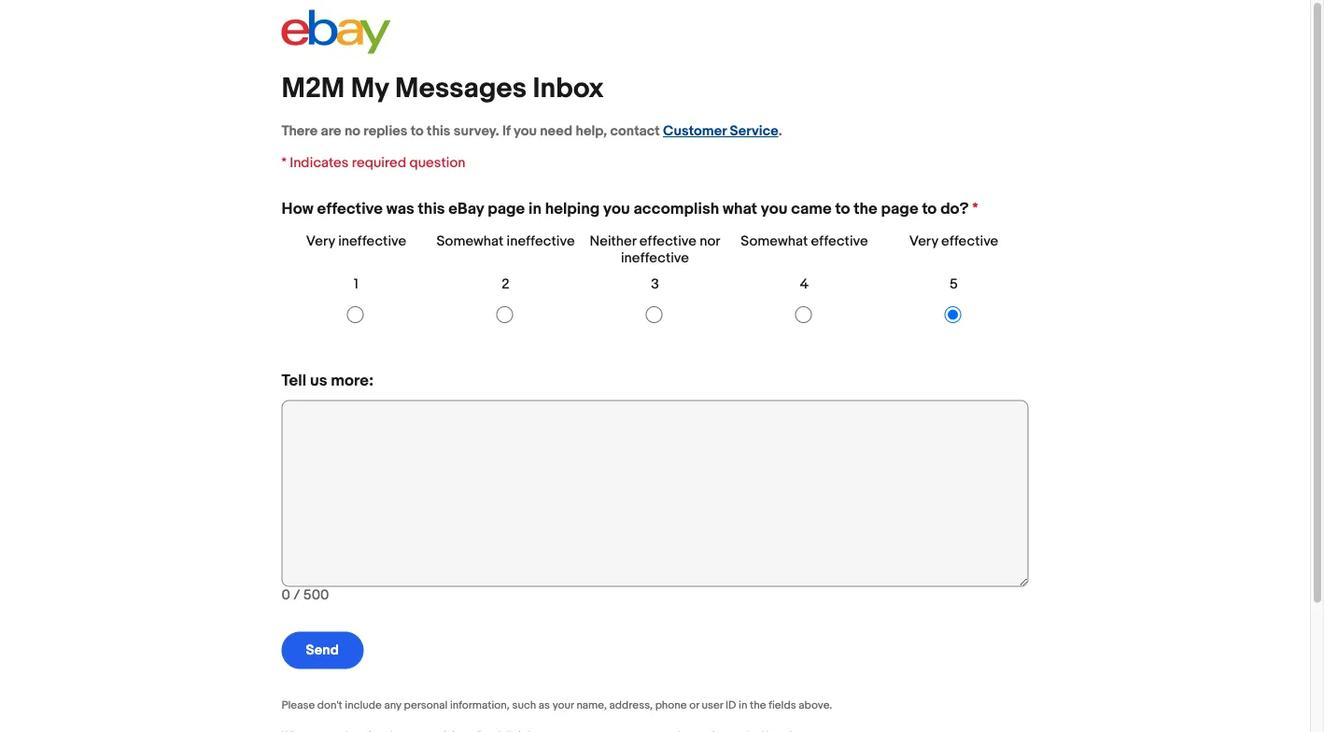 Task type: locate. For each thing, give the bounding box(es) containing it.
1 horizontal spatial page
[[881, 199, 918, 219]]

/
[[293, 587, 300, 604]]

replies
[[364, 123, 408, 140]]

you for accomplish
[[603, 199, 630, 219]]

0 horizontal spatial you
[[514, 123, 537, 140]]

1 horizontal spatial to
[[835, 199, 850, 219]]

0 vertical spatial the
[[854, 199, 878, 219]]

to
[[411, 123, 424, 140], [835, 199, 850, 219], [922, 199, 937, 219]]

ineffective inside neither effective nor ineffective
[[621, 249, 689, 266]]

1 very from the left
[[306, 232, 335, 249]]

2 somewhat from the left
[[741, 232, 808, 249]]

in right id at the right
[[739, 699, 747, 712]]

0 horizontal spatial somewhat
[[436, 232, 504, 249]]

helping
[[545, 199, 600, 219]]

1 horizontal spatial ineffective
[[507, 232, 575, 249]]

more:
[[331, 371, 374, 390]]

2 very from the left
[[909, 232, 938, 249]]

0 vertical spatial *
[[282, 155, 287, 171]]

you up neither
[[603, 199, 630, 219]]

the
[[854, 199, 878, 219], [750, 699, 766, 712]]

customer service link
[[663, 123, 779, 140]]

include
[[345, 699, 382, 712]]

2 horizontal spatial to
[[922, 199, 937, 219]]

somewhat
[[436, 232, 504, 249], [741, 232, 808, 249]]

personal
[[404, 699, 448, 712]]

0 horizontal spatial page
[[488, 199, 525, 219]]

was
[[386, 199, 414, 219]]

in
[[529, 199, 542, 219], [739, 699, 747, 712]]

0 horizontal spatial ineffective
[[338, 232, 406, 249]]

None radio
[[347, 306, 364, 323]]

1 horizontal spatial in
[[739, 699, 747, 712]]

effective down the "accomplish"
[[639, 232, 697, 249]]

the left fields
[[750, 699, 766, 712]]

somewhat for somewhat effective
[[741, 232, 808, 249]]

ebay
[[448, 199, 484, 219]]

effective down do?
[[941, 232, 998, 249]]

ineffective down helping
[[507, 232, 575, 249]]

1 horizontal spatial you
[[603, 199, 630, 219]]

nor
[[700, 232, 720, 249]]

* right do?
[[972, 199, 978, 219]]

0 horizontal spatial very
[[306, 232, 335, 249]]

0 horizontal spatial in
[[529, 199, 542, 219]]

ineffective down was
[[338, 232, 406, 249]]

you right what
[[761, 199, 788, 219]]

0 vertical spatial in
[[529, 199, 542, 219]]

0 / 500
[[282, 587, 329, 604]]

1
[[354, 275, 358, 292]]

very ineffective
[[306, 232, 406, 249]]

effective up very ineffective
[[317, 199, 383, 219]]

.
[[779, 123, 782, 140]]

required
[[352, 155, 406, 171]]

please
[[282, 699, 315, 712]]

0 horizontal spatial the
[[750, 699, 766, 712]]

above.
[[799, 699, 832, 712]]

None radio
[[496, 306, 513, 323], [646, 306, 663, 323], [795, 306, 812, 323], [945, 306, 961, 323], [496, 306, 513, 323], [646, 306, 663, 323], [795, 306, 812, 323], [945, 306, 961, 323]]

please don't include any personal information, such as your name, address, phone or user id in the fields above.
[[282, 699, 832, 712]]

1 horizontal spatial the
[[854, 199, 878, 219]]

1 horizontal spatial *
[[972, 199, 978, 219]]

you for need
[[514, 123, 537, 140]]

to right came on the right top of page
[[835, 199, 850, 219]]

this up question on the left of page
[[427, 123, 451, 140]]

send
[[303, 642, 339, 659]]

id
[[726, 699, 736, 712]]

effective for very
[[941, 232, 998, 249]]

2 page from the left
[[881, 199, 918, 219]]

very
[[306, 232, 335, 249], [909, 232, 938, 249]]

this right was
[[418, 199, 445, 219]]

to left do?
[[922, 199, 937, 219]]

0
[[282, 587, 290, 604]]

as
[[539, 699, 550, 712]]

1 vertical spatial in
[[739, 699, 747, 712]]

effective down came on the right top of page
[[811, 232, 868, 249]]

1 somewhat from the left
[[436, 232, 504, 249]]

1 horizontal spatial very
[[909, 232, 938, 249]]

somewhat down ebay
[[436, 232, 504, 249]]

ineffective
[[338, 232, 406, 249], [507, 232, 575, 249], [621, 249, 689, 266]]

in inside main content
[[529, 199, 542, 219]]

you
[[514, 123, 537, 140], [603, 199, 630, 219], [761, 199, 788, 219]]

m2m
[[282, 72, 345, 105]]

somewhat ineffective
[[436, 232, 575, 249]]

1 horizontal spatial somewhat
[[741, 232, 808, 249]]

page up somewhat ineffective
[[488, 199, 525, 219]]

* left the indicates
[[282, 155, 287, 171]]

ineffective for very ineffective
[[338, 232, 406, 249]]

in left helping
[[529, 199, 542, 219]]

ineffective up 3 at the top left
[[621, 249, 689, 266]]

neither
[[590, 232, 636, 249]]

help,
[[576, 123, 607, 140]]

you right if
[[514, 123, 537, 140]]

the right came on the right top of page
[[854, 199, 878, 219]]

somewhat down what
[[741, 232, 808, 249]]

2 horizontal spatial ineffective
[[621, 249, 689, 266]]

page left do?
[[881, 199, 918, 219]]

* indicates required question
[[282, 155, 466, 171]]

*
[[282, 155, 287, 171], [972, 199, 978, 219]]

effective
[[317, 199, 383, 219], [639, 232, 697, 249], [811, 232, 868, 249], [941, 232, 998, 249]]

page
[[488, 199, 525, 219], [881, 199, 918, 219]]

to right replies
[[411, 123, 424, 140]]

information,
[[450, 699, 510, 712]]

this
[[427, 123, 451, 140], [418, 199, 445, 219]]

effective inside neither effective nor ineffective
[[639, 232, 697, 249]]

service
[[730, 123, 779, 140]]

there are no replies to this survey. if you need help, contact customer service .
[[282, 123, 782, 140]]

came
[[791, 199, 832, 219]]

don't
[[317, 699, 342, 712]]



Task type: describe. For each thing, give the bounding box(es) containing it.
Tell us more: text field
[[282, 400, 1029, 587]]

effective for neither
[[639, 232, 697, 249]]

very for very effective
[[909, 232, 938, 249]]

very for very ineffective
[[306, 232, 335, 249]]

somewhat for somewhat ineffective
[[436, 232, 504, 249]]

1 vertical spatial the
[[750, 699, 766, 712]]

5
[[950, 275, 958, 292]]

ineffective for somewhat ineffective
[[507, 232, 575, 249]]

accomplish
[[634, 199, 719, 219]]

need
[[540, 123, 573, 140]]

question
[[409, 155, 466, 171]]

m2m my messages inbox
[[282, 72, 604, 105]]

500
[[303, 587, 329, 604]]

or
[[689, 699, 699, 712]]

how
[[282, 199, 314, 219]]

send button
[[282, 632, 364, 669]]

contact
[[610, 123, 660, 140]]

the inside m2m my messages inbox main content
[[854, 199, 878, 219]]

address,
[[609, 699, 653, 712]]

m2m my messages inbox main content
[[282, 72, 1032, 669]]

4
[[800, 275, 809, 292]]

0 horizontal spatial *
[[282, 155, 287, 171]]

neither effective nor ineffective
[[590, 232, 720, 266]]

how effective was this ebay page in helping you accomplish what you came to the page to do? *
[[282, 199, 978, 219]]

such
[[512, 699, 536, 712]]

us
[[310, 371, 327, 390]]

0 horizontal spatial to
[[411, 123, 424, 140]]

indicates
[[290, 155, 349, 171]]

name,
[[577, 699, 607, 712]]

somewhat effective
[[741, 232, 868, 249]]

inbox
[[533, 72, 604, 105]]

are
[[321, 123, 341, 140]]

survey.
[[454, 123, 499, 140]]

if
[[502, 123, 510, 140]]

what
[[723, 199, 757, 219]]

user
[[702, 699, 723, 712]]

1 vertical spatial *
[[972, 199, 978, 219]]

phone
[[655, 699, 687, 712]]

do?
[[940, 199, 969, 219]]

your
[[552, 699, 574, 712]]

effective for somewhat
[[811, 232, 868, 249]]

2
[[502, 275, 510, 292]]

1 page from the left
[[488, 199, 525, 219]]

no
[[344, 123, 360, 140]]

messages
[[395, 72, 527, 105]]

very effective
[[909, 232, 998, 249]]

2 horizontal spatial you
[[761, 199, 788, 219]]

1 vertical spatial this
[[418, 199, 445, 219]]

tell
[[282, 371, 306, 390]]

tell us more:
[[282, 371, 374, 390]]

effective for how
[[317, 199, 383, 219]]

0 vertical spatial this
[[427, 123, 451, 140]]

fields
[[769, 699, 796, 712]]

my
[[351, 72, 389, 105]]

none radio inside m2m my messages inbox main content
[[347, 306, 364, 323]]

3
[[651, 275, 659, 292]]

there
[[282, 123, 318, 140]]

customer
[[663, 123, 727, 140]]

any
[[384, 699, 401, 712]]



Task type: vqa. For each thing, say whether or not it's contained in the screenshot.
somewhat ineffective
yes



